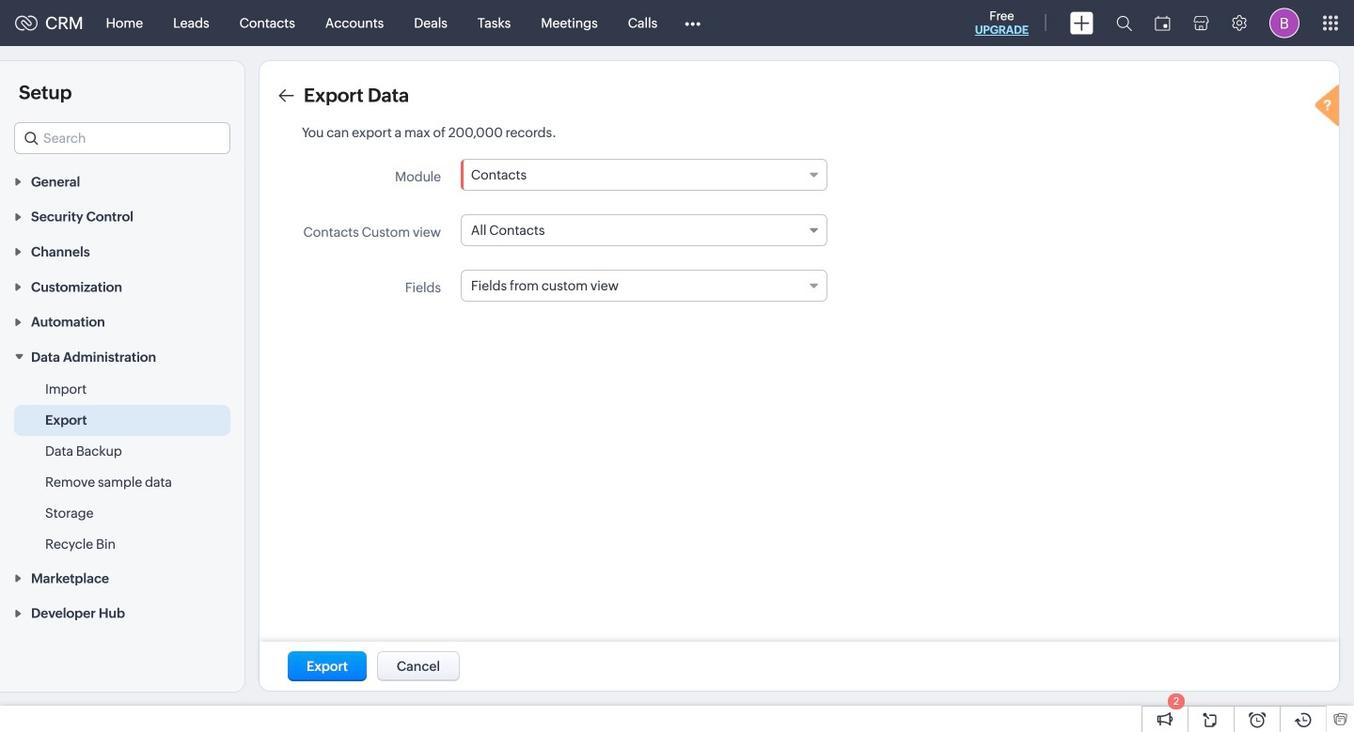 Task type: vqa. For each thing, say whether or not it's contained in the screenshot.
Size 'icon'
no



Task type: describe. For each thing, give the bounding box(es) containing it.
help image
[[1312, 82, 1349, 133]]

Other Modules field
[[673, 8, 713, 38]]

none field search
[[14, 122, 231, 154]]

profile element
[[1259, 0, 1312, 46]]



Task type: locate. For each thing, give the bounding box(es) containing it.
search element
[[1106, 0, 1144, 46]]

search image
[[1117, 15, 1133, 31]]

create menu element
[[1059, 0, 1106, 46]]

Search text field
[[15, 123, 230, 153]]

region
[[0, 374, 245, 561]]

logo image
[[15, 16, 38, 31]]

profile image
[[1270, 8, 1300, 38]]

None field
[[14, 122, 231, 154], [461, 215, 828, 247], [461, 215, 828, 247]]

calendar image
[[1155, 16, 1171, 31]]

create menu image
[[1071, 12, 1094, 34]]



